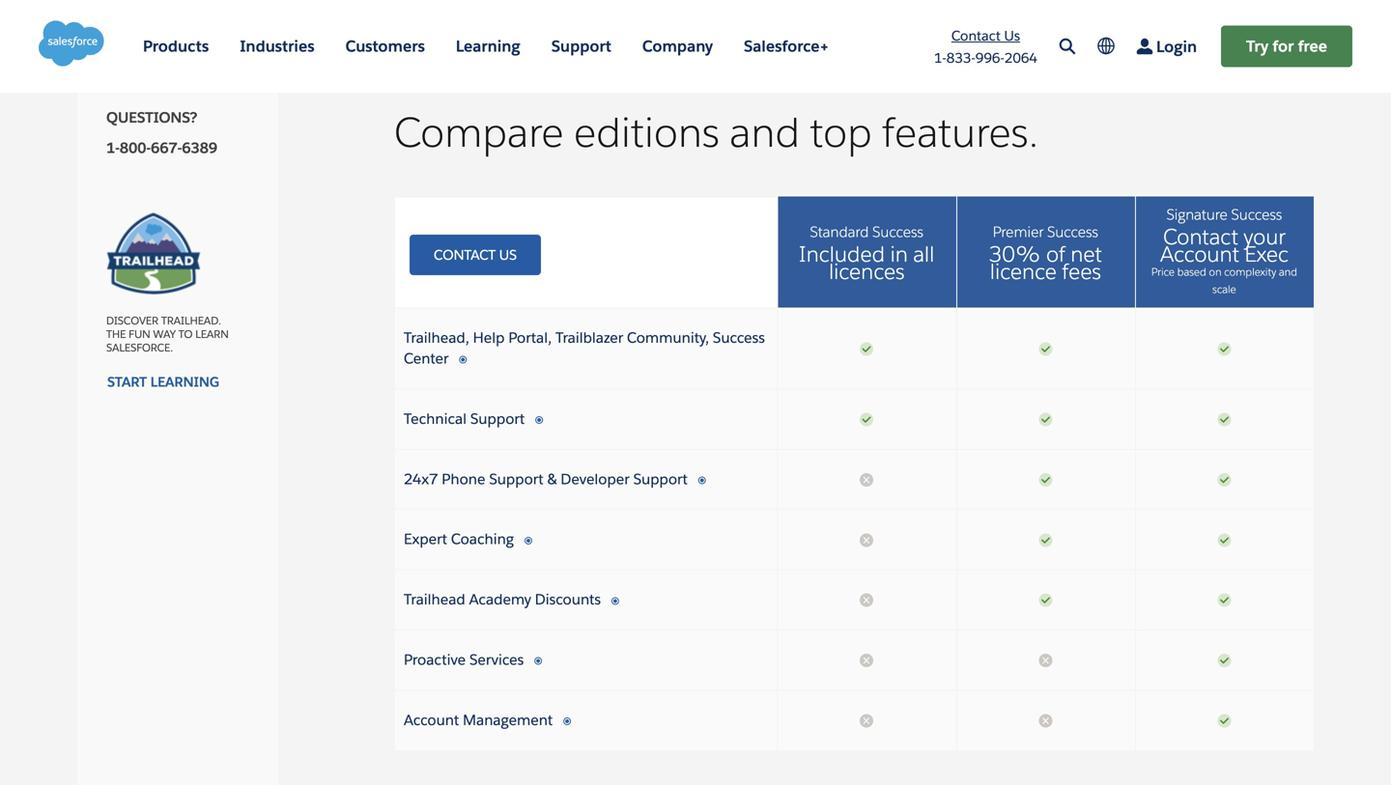 Task type: vqa. For each thing, say whether or not it's contained in the screenshot.
the Salesforce logo
no



Task type: locate. For each thing, give the bounding box(es) containing it.
contact left us
[[434, 247, 496, 264]]

account inside account management row
[[404, 711, 459, 730]]

contact inside signature success contact your account exec price based on complexity and scale
[[1164, 223, 1239, 251]]

technical support
[[404, 410, 525, 429]]

contact us link
[[952, 27, 1021, 45]]

and right complexity
[[1280, 265, 1298, 279]]

in
[[891, 241, 908, 268]]

success inside standard success included in all licences
[[873, 223, 924, 242]]

success up "licences"
[[873, 223, 924, 242]]

contact for us
[[952, 27, 1001, 45]]

not included image for 24x7 phone support & developer support
[[859, 472, 875, 488]]

not included image inside "24x7 phone support & developer support" row
[[859, 472, 875, 488]]

table
[[394, 309, 1314, 752]]

support
[[471, 410, 525, 429], [489, 470, 544, 489], [634, 470, 688, 489]]

services
[[470, 651, 524, 670]]

success inside premier success 30% of net licence fees
[[1048, 223, 1099, 242]]

1- left 996-
[[935, 49, 947, 67]]

1 horizontal spatial and
[[1280, 265, 1298, 279]]

contact for us
[[434, 247, 496, 264]]

licence
[[990, 258, 1057, 286]]

1 horizontal spatial account
[[1161, 241, 1240, 268]]

account management row
[[394, 692, 1314, 752]]

discover
[[106, 314, 159, 328]]

trailhead academy discounts row
[[394, 571, 1314, 631]]

fees
[[1063, 258, 1102, 286]]

community,
[[627, 329, 710, 347]]

success
[[1232, 205, 1283, 224], [873, 223, 924, 242], [1048, 223, 1099, 242], [713, 329, 765, 347]]

2 horizontal spatial contact
[[1164, 223, 1239, 251]]

1 horizontal spatial 1-
[[935, 49, 947, 67]]

standard success included in all licences
[[799, 223, 935, 286]]

contact us 1-833-996-2064
[[935, 27, 1038, 67]]

us
[[499, 247, 517, 264]]

support inside row
[[471, 410, 525, 429]]

premier
[[993, 223, 1044, 242]]

included image
[[859, 341, 875, 357], [1038, 341, 1054, 357], [1217, 341, 1233, 357], [1038, 412, 1054, 428], [1217, 472, 1233, 488], [1217, 593, 1233, 609]]

0 horizontal spatial contact
[[434, 247, 496, 264]]

and inside signature success contact your account exec price based on complexity and scale
[[1280, 265, 1298, 279]]

table containing trailhead, help portal, trailblazer community, success center
[[394, 309, 1314, 752]]

24x7 phone support & developer support
[[404, 470, 688, 489]]

price
[[1152, 265, 1175, 279]]

trailhead
[[404, 591, 466, 610]]

discover trailhead. the fun way to learn salesforce.
[[106, 314, 229, 355]]

support right technical
[[471, 410, 525, 429]]

account inside signature success contact your account exec price based on complexity and scale
[[1161, 241, 1240, 268]]

1- down questions?
[[106, 139, 120, 157]]

not included image inside expert coaching row
[[859, 533, 875, 548]]

1 horizontal spatial contact
[[952, 27, 1001, 45]]

account down signature
[[1161, 241, 1240, 268]]

us
[[1005, 27, 1021, 45]]

not included image
[[859, 472, 875, 488], [859, 533, 875, 548], [859, 593, 875, 609], [859, 653, 875, 669], [1038, 653, 1054, 669], [859, 714, 875, 729], [1038, 714, 1054, 729]]

2064
[[1005, 49, 1038, 67]]

technical
[[404, 410, 467, 429]]

0 vertical spatial 1-
[[935, 49, 947, 67]]

800-
[[120, 139, 151, 157]]

1-
[[935, 49, 947, 67], [106, 139, 120, 157]]

coaching
[[451, 530, 514, 549]]

academy
[[469, 591, 531, 610]]

trailblazer
[[556, 329, 624, 347]]

contact up 996-
[[952, 27, 1001, 45]]

proactive services
[[404, 651, 524, 670]]

net
[[1071, 241, 1103, 268]]

success right community,
[[713, 329, 765, 347]]

0 horizontal spatial 1-
[[106, 139, 120, 157]]

1 vertical spatial and
[[1280, 265, 1298, 279]]

management
[[463, 711, 553, 730]]

contact up based
[[1164, 223, 1239, 251]]

start learning
[[107, 374, 220, 391]]

compare editions and top features.
[[394, 107, 1039, 159]]

trailhead, help portal, trailblazer community, success center
[[404, 329, 765, 368]]

6389
[[182, 139, 217, 157]]

success for your
[[1232, 205, 1283, 224]]

success up "exec"
[[1232, 205, 1283, 224]]

and left top
[[730, 107, 800, 159]]

help
[[473, 329, 505, 347]]

your
[[1244, 223, 1286, 251]]

complexity
[[1225, 265, 1277, 279]]

editions
[[574, 107, 720, 159]]

success inside signature success contact your account exec price based on complexity and scale
[[1232, 205, 1283, 224]]

included image
[[859, 412, 875, 428], [1217, 412, 1233, 428], [1038, 472, 1054, 488], [1038, 533, 1054, 548], [1217, 533, 1233, 548], [1038, 593, 1054, 609], [1217, 653, 1233, 669], [1217, 714, 1233, 729]]

site tools navigation
[[909, 24, 1353, 68]]

success up the fees
[[1048, 223, 1099, 242]]

and
[[730, 107, 800, 159], [1280, 265, 1298, 279]]

based
[[1178, 265, 1207, 279]]

trailhead,
[[404, 329, 470, 347]]

success for in
[[873, 223, 924, 242]]

not included image for expert coaching
[[859, 533, 875, 548]]

support right developer
[[634, 470, 688, 489]]

not included image for proactive services
[[859, 653, 875, 669]]

0 vertical spatial account
[[1161, 241, 1240, 268]]

account
[[1161, 241, 1240, 268], [404, 711, 459, 730]]

not included image inside the trailhead academy discounts row
[[859, 593, 875, 609]]

contact inside the contact us 1-833-996-2064
[[952, 27, 1001, 45]]

contact
[[952, 27, 1001, 45], [1164, 223, 1239, 251], [434, 247, 496, 264]]

0 vertical spatial and
[[730, 107, 800, 159]]

fun
[[129, 328, 150, 341]]

top
[[810, 107, 873, 159]]

1 vertical spatial account
[[404, 711, 459, 730]]

996-
[[976, 49, 1005, 67]]

technical support row
[[394, 390, 1314, 450]]

24x7 phone support & developer support row
[[394, 450, 1314, 511]]

account down the proactive
[[404, 711, 459, 730]]

the
[[106, 328, 126, 341]]

portal,
[[509, 329, 552, 347]]

0 horizontal spatial account
[[404, 711, 459, 730]]

signature
[[1167, 205, 1228, 224]]

signature success contact your account exec price based on complexity and scale
[[1152, 205, 1298, 296]]



Task type: describe. For each thing, give the bounding box(es) containing it.
trailhead academy discounts
[[404, 591, 601, 610]]

premier success 30% of net licence fees
[[990, 223, 1103, 286]]

30%
[[990, 241, 1042, 268]]

standard
[[810, 223, 869, 242]]

trailhead logo image
[[106, 213, 201, 295]]

1 vertical spatial 1-
[[106, 139, 120, 157]]

contact us
[[434, 247, 517, 264]]

0 horizontal spatial and
[[730, 107, 800, 159]]

phone
[[442, 470, 486, 489]]

not included image for trailhead academy discounts
[[859, 593, 875, 609]]

features.
[[883, 107, 1039, 159]]

learn
[[196, 328, 229, 341]]

learning
[[151, 374, 220, 391]]

faq link
[[106, 26, 249, 69]]

questions?
[[106, 108, 198, 127]]

833-
[[947, 49, 976, 67]]

expert coaching
[[404, 530, 514, 549]]

proactive services row
[[394, 631, 1314, 692]]

salesforce.
[[106, 341, 173, 355]]

support left &
[[489, 470, 544, 489]]

on
[[1210, 265, 1222, 279]]

compare
[[394, 107, 564, 159]]

expert coaching row
[[394, 511, 1314, 571]]

exec
[[1245, 241, 1289, 268]]

account management
[[404, 711, 553, 730]]

of
[[1047, 241, 1066, 268]]

included image inside technical support row
[[1038, 412, 1054, 428]]

1- inside the contact us 1-833-996-2064
[[935, 49, 947, 67]]

not included image for account management
[[859, 714, 875, 729]]

included
[[799, 241, 885, 268]]

1-800-667-6389 link
[[106, 138, 249, 159]]

way
[[153, 328, 176, 341]]

faq
[[106, 38, 134, 56]]

all
[[914, 241, 935, 268]]

&
[[548, 470, 557, 489]]

included image inside "24x7 phone support & developer support" row
[[1038, 472, 1054, 488]]

start learning link
[[106, 374, 221, 391]]

developer
[[561, 470, 630, 489]]

trailhead.
[[161, 314, 221, 328]]

expert
[[404, 530, 448, 549]]

to
[[179, 328, 193, 341]]

discounts
[[535, 591, 601, 610]]

center
[[404, 349, 449, 368]]

1-800-667-6389
[[106, 139, 217, 157]]

included image inside proactive services row
[[1217, 653, 1233, 669]]

included image inside the trailhead academy discounts row
[[1038, 593, 1054, 609]]

trailhead, help portal, trailblazer community, success center row
[[394, 309, 1314, 390]]

licences
[[829, 258, 905, 286]]

success for of
[[1048, 223, 1099, 242]]

proactive
[[404, 651, 466, 670]]

scale
[[1213, 283, 1237, 296]]

included image inside account management row
[[1217, 714, 1233, 729]]

24x7
[[404, 470, 438, 489]]

start
[[107, 374, 147, 391]]

success inside trailhead, help portal, trailblazer community, success center
[[713, 329, 765, 347]]

contact us link
[[410, 235, 541, 276]]

667-
[[151, 139, 182, 157]]



